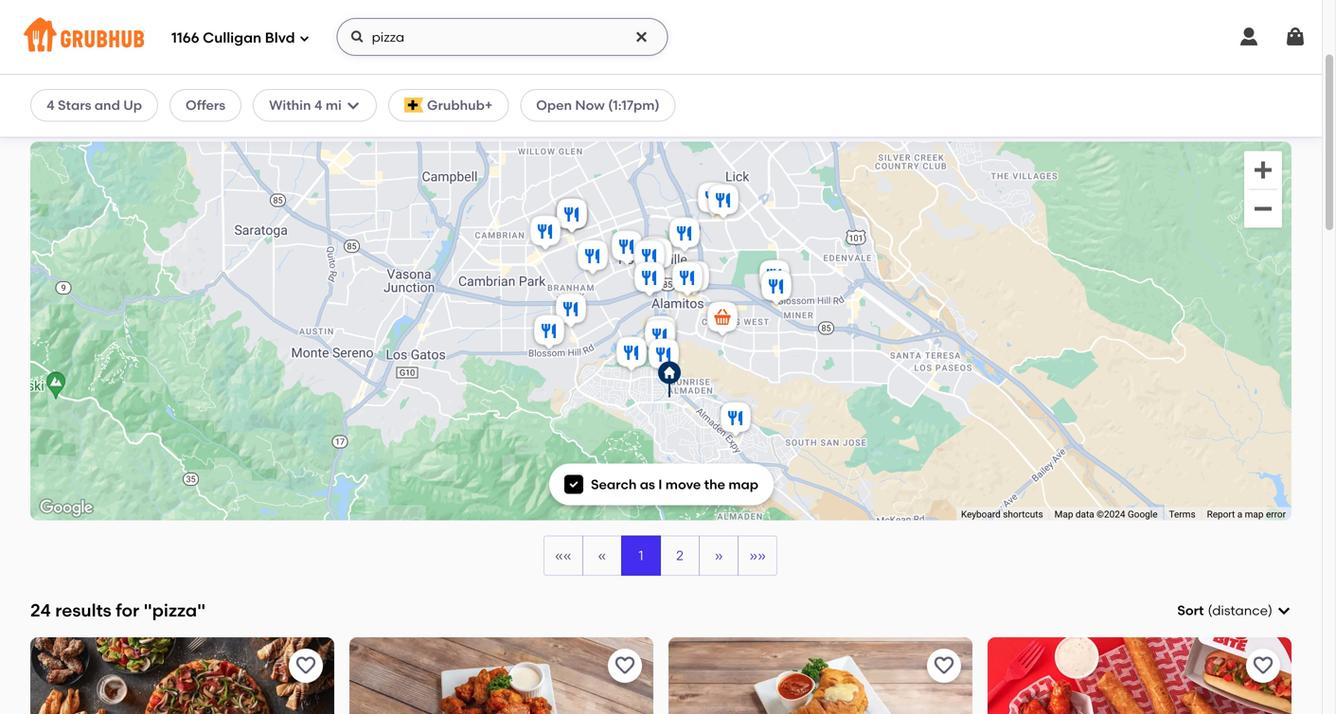 Task type: vqa. For each thing, say whether or not it's contained in the screenshot.
the right "On"
no



Task type: describe. For each thing, give the bounding box(es) containing it.
»
[[715, 548, 723, 564]]

24 for 24 results for "pizza"
[[30, 600, 51, 621]]

bona pizza image
[[694, 180, 732, 221]]

premium pizza image
[[527, 213, 565, 254]]

search as i move the map
[[591, 476, 759, 492]]

map region
[[0, 131, 1304, 616]]

«
[[598, 548, 607, 564]]

within
[[269, 97, 311, 113]]

pomodoro pizza image
[[717, 399, 755, 441]]

keyboard shortcuts
[[962, 509, 1044, 520]]

offers
[[186, 97, 226, 113]]

califlowercrust! image
[[553, 196, 591, 237]]

report a map error link
[[1208, 509, 1287, 520]]

save this restaurant button for 7-eleven logo
[[1247, 649, 1281, 683]]

sort ( distance )
[[1178, 602, 1273, 619]]

0 horizontal spatial map
[[729, 476, 759, 492]]

main navigation navigation
[[0, 0, 1323, 75]]

)
[[1269, 602, 1273, 619]]

as
[[640, 476, 656, 492]]

save this restaurant image for amato pizzeria logo
[[933, 655, 956, 678]]

2 link
[[661, 537, 699, 575]]

«« link
[[545, 537, 583, 575]]

bossman's pizza - san jose image
[[705, 182, 743, 223]]

1 link
[[622, 537, 660, 575]]

pizza guys image
[[608, 228, 646, 270]]

"pizza"
[[144, 600, 206, 621]]

24 results for "pizza"
[[30, 600, 206, 621]]

your location image
[[658, 362, 681, 398]]

fast pizza delivery image
[[756, 257, 794, 299]]

cali pizza image
[[758, 268, 796, 309]]

svg image left search
[[568, 479, 580, 490]]

via mia pizza image
[[552, 290, 590, 332]]

keyboard shortcuts button
[[962, 508, 1044, 521]]

mod pizza (almaden ranch) image
[[639, 236, 676, 277]]

report
[[1208, 509, 1236, 520]]

the
[[705, 476, 726, 492]]

results
[[55, 600, 112, 621]]

7-eleven logo image
[[988, 638, 1292, 714]]

mr. mojito jf bar & grill image
[[642, 313, 680, 355]]

1166 culligan blvd
[[171, 29, 295, 47]]

map data ©2024 google
[[1055, 509, 1158, 520]]

1 vertical spatial map
[[1246, 509, 1264, 520]]

near
[[49, 109, 78, 125]]

mi
[[326, 97, 342, 113]]

report a map error
[[1208, 509, 1287, 520]]

save this restaurant button for amato pizzeria logo
[[928, 649, 962, 683]]

save this restaurant image
[[614, 655, 637, 678]]

within 4 mi
[[269, 97, 342, 113]]

1 4 from the left
[[46, 97, 55, 113]]

your location image
[[658, 362, 681, 398]]

4 stars and up
[[46, 97, 142, 113]]

(1:17pm)
[[608, 97, 660, 113]]

data
[[1076, 509, 1095, 520]]

pappa georggeo pizza (san jose) image
[[666, 215, 704, 256]]

round table pizza image
[[645, 336, 683, 378]]

terms
[[1170, 509, 1196, 520]]



Task type: locate. For each thing, give the bounding box(es) containing it.
svg image inside main navigation navigation
[[634, 29, 650, 45]]

blondie's pizza image
[[676, 258, 713, 300]]

up
[[123, 97, 142, 113]]

svg image right the )
[[1277, 603, 1292, 618]]

you
[[81, 109, 104, 125]]

2 24 from the top
[[30, 600, 51, 621]]

0 vertical spatial 24
[[30, 109, 45, 125]]

1 horizontal spatial map
[[1246, 509, 1264, 520]]

save this restaurant image for round table pizza logo
[[295, 655, 317, 678]]

now
[[576, 97, 605, 113]]

svg image
[[634, 29, 650, 45], [346, 98, 361, 113], [568, 479, 580, 490], [1277, 603, 1292, 618]]

4 save this restaurant button from the left
[[1247, 649, 1281, 683]]

««
[[555, 548, 572, 564]]

mountain mike's pizza image
[[531, 312, 568, 354]]

none field containing sort
[[1178, 601, 1292, 620]]

4
[[46, 97, 55, 113], [314, 97, 323, 113]]

blaze pizza image
[[631, 259, 669, 301]]

1166
[[171, 29, 200, 47]]

distance
[[1213, 602, 1269, 619]]

save this restaurant image
[[295, 655, 317, 678], [933, 655, 956, 678], [1253, 655, 1275, 678]]

blvd
[[265, 29, 295, 47]]

bj's restaurant & brewhouse image
[[669, 259, 707, 301]]

2 horizontal spatial save this restaurant image
[[1253, 655, 1275, 678]]

» link
[[700, 537, 738, 575]]

24 left near
[[30, 109, 45, 125]]

round table pizza logo image
[[30, 638, 334, 714]]

1 vertical spatial 24
[[30, 600, 51, 621]]

bogey's pizza image
[[631, 237, 669, 279]]

for
[[116, 600, 139, 621]]

parktown pizza company ( meridian ave) image
[[553, 196, 591, 237]]

grubhub+
[[427, 97, 493, 113]]

map right the at right bottom
[[729, 476, 759, 492]]

None field
[[1178, 601, 1292, 620]]

»»
[[750, 548, 766, 564]]

panera bread image
[[637, 234, 675, 275]]

amato pizzeria logo image
[[669, 638, 973, 714]]

shortcuts
[[1004, 509, 1044, 520]]

1 save this restaurant button from the left
[[289, 649, 323, 683]]

map
[[1055, 509, 1074, 520]]

Search for food, convenience, alcohol... search field
[[337, 18, 669, 56]]

keyboard
[[962, 509, 1001, 520]]

move
[[666, 476, 701, 492]]

1 horizontal spatial 4
[[314, 97, 323, 113]]

2 4 from the left
[[314, 97, 323, 113]]

0 horizontal spatial save this restaurant image
[[295, 655, 317, 678]]

a
[[1238, 509, 1243, 520]]

24 near you
[[30, 109, 104, 125]]

search
[[591, 476, 637, 492]]

open
[[537, 97, 572, 113]]

3 save this restaurant button from the left
[[928, 649, 962, 683]]

grubhub plus flag logo image
[[404, 98, 424, 113]]

(
[[1208, 602, 1213, 619]]

save this restaurant image for 7-eleven logo
[[1253, 655, 1275, 678]]

« link
[[584, 537, 622, 575]]

open now (1:17pm)
[[537, 97, 660, 113]]

1 24 from the top
[[30, 109, 45, 125]]

»» link
[[739, 537, 777, 575]]

0 horizontal spatial 4
[[46, 97, 55, 113]]

stars
[[58, 97, 91, 113]]

4 left mi on the top
[[314, 97, 323, 113]]

24
[[30, 109, 45, 125], [30, 600, 51, 621]]

king kong ny pizza image
[[574, 237, 612, 279]]

©2024
[[1097, 509, 1126, 520]]

1
[[639, 548, 644, 564]]

sort
[[1178, 602, 1205, 619]]

svg image
[[1238, 26, 1261, 48], [1285, 26, 1307, 48], [350, 29, 365, 45], [299, 33, 310, 44]]

1 save this restaurant image from the left
[[295, 655, 317, 678]]

svg image up the (1:17pm)
[[634, 29, 650, 45]]

google
[[1128, 509, 1158, 520]]

24 left results
[[30, 600, 51, 621]]

2 save this restaurant button from the left
[[608, 649, 642, 683]]

4 left stars
[[46, 97, 55, 113]]

7 eleven image
[[704, 299, 742, 341]]

save this restaurant button
[[289, 649, 323, 683], [608, 649, 642, 683], [928, 649, 962, 683], [1247, 649, 1281, 683]]

error
[[1267, 509, 1287, 520]]

2 save this restaurant image from the left
[[933, 655, 956, 678]]

culligan
[[203, 29, 262, 47]]

24 for 24 near you
[[30, 109, 45, 125]]

terms link
[[1170, 509, 1196, 520]]

save this restaurant button for legends pizza co logo
[[608, 649, 642, 683]]

3 save this restaurant image from the left
[[1253, 655, 1275, 678]]

svg image right mi on the top
[[346, 98, 361, 113]]

i
[[659, 476, 663, 492]]

google image
[[35, 496, 98, 521]]

legends pizza co image
[[641, 317, 679, 359]]

map
[[729, 476, 759, 492], [1246, 509, 1264, 520]]

0 vertical spatial map
[[729, 476, 759, 492]]

and
[[95, 97, 120, 113]]

map right a
[[1246, 509, 1264, 520]]

1 horizontal spatial save this restaurant image
[[933, 655, 956, 678]]

legends pizza co logo image
[[350, 638, 654, 714]]

save this restaurant button for round table pizza logo
[[289, 649, 323, 683]]

2
[[677, 548, 684, 564]]

amato pizzeria image
[[613, 334, 651, 376]]



